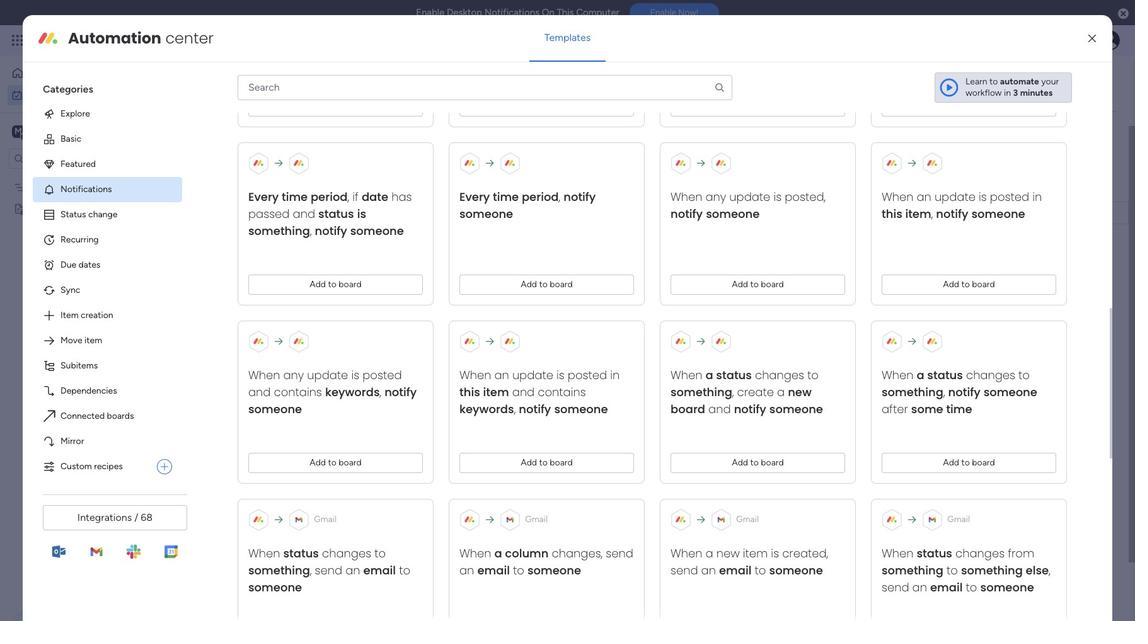 Task type: locate. For each thing, give the bounding box(es) containing it.
monday
[[56, 33, 99, 47]]

keywords , notify someone
[[248, 384, 417, 417]]

0 vertical spatial notifications
[[485, 7, 540, 18]]

an
[[917, 189, 932, 205], [495, 367, 509, 383], [346, 563, 360, 579], [460, 563, 474, 579], [701, 563, 716, 579], [913, 580, 927, 596]]

1 horizontal spatial marketing
[[666, 209, 705, 219]]

, inside the when a status changes to something , notify someone after some time
[[944, 384, 945, 400]]

gmail up when status changes from something to something else
[[947, 514, 970, 525]]

move item
[[61, 335, 102, 346]]

, inside keywords , notify someone
[[380, 384, 381, 400]]

0 vertical spatial 0
[[280, 299, 285, 310]]

when inside when any update is posted, notify someone
[[671, 189, 702, 205]]

this up next at the left bottom of the page
[[212, 296, 235, 311]]

Filter dashboard by text search field
[[186, 126, 304, 146]]

sync option
[[33, 278, 182, 303]]

,
[[348, 189, 349, 205], [559, 189, 560, 205], [931, 206, 933, 222], [310, 223, 312, 239], [380, 384, 381, 400], [732, 384, 734, 400], [944, 384, 945, 400], [514, 401, 516, 417], [310, 563, 312, 579], [1049, 563, 1051, 579]]

to inside the when a status changes to something , notify someone after some time
[[1019, 367, 1030, 383]]

date
[[362, 189, 388, 205], [271, 432, 297, 448]]

period left the group
[[522, 189, 559, 205]]

date right the if
[[362, 189, 388, 205]]

creation
[[81, 310, 113, 321]]

plan inside list box
[[71, 182, 88, 193]]

gmail up when a new item is created, send an
[[736, 514, 759, 525]]

0 vertical spatial status
[[984, 182, 1009, 193]]

due
[[61, 260, 76, 270]]

items inside next week / 0 items
[[290, 345, 311, 356]]

0 horizontal spatial in
[[610, 367, 620, 383]]

enable desktop notifications on this computer
[[416, 7, 619, 18]]

this inside the when an update is posted in this item , notify someone
[[882, 206, 903, 222]]

a for when a column
[[495, 546, 502, 562]]

status for status change
[[61, 209, 86, 220]]

a for when a new item is created, send an
[[706, 546, 713, 562]]

2 vertical spatial items
[[260, 390, 282, 401]]

0 vertical spatial dates
[[240, 182, 273, 198]]

status inside status change option
[[61, 209, 86, 220]]

status inside when a status changes to something , create a
[[716, 367, 752, 383]]

0 down this week / 0 items
[[282, 345, 287, 356]]

0 vertical spatial week
[[238, 296, 268, 311]]

time inside the when a status changes to something , notify someone after some time
[[946, 401, 972, 417]]

new inside 'new board'
[[788, 384, 812, 400]]

0 vertical spatial this
[[882, 206, 903, 222]]

0 vertical spatial this
[[557, 7, 574, 18]]

status inside status is something , notify someone
[[318, 206, 354, 222]]

, inside , send an
[[1049, 563, 1051, 579]]

posted
[[990, 189, 1029, 205], [363, 367, 402, 383], [568, 367, 607, 383]]

my left categories
[[28, 89, 40, 100]]

email to someone down created,
[[719, 563, 823, 579]]

0 horizontal spatial this
[[460, 384, 480, 400]]

1 every from the left
[[248, 189, 279, 205]]

0 vertical spatial new
[[788, 384, 812, 400]]

email to someone down column
[[477, 563, 581, 579]]

0 horizontal spatial time
[[282, 189, 308, 205]]

notifications
[[485, 7, 540, 18], [61, 184, 112, 195]]

custom recipes option
[[33, 454, 152, 480]]

4 gmail from the left
[[947, 514, 970, 525]]

1 horizontal spatial new
[[788, 384, 812, 400]]

1 vertical spatial new
[[717, 546, 740, 562]]

option
[[0, 176, 161, 178]]

notify inside the when an update is posted in this item , notify someone
[[936, 206, 968, 222]]

in for when an update is posted in this item and contains keywords , notify someone
[[610, 367, 620, 383]]

gmail up when status changes to something , send an email to someone
[[314, 514, 337, 525]]

1 horizontal spatial date
[[362, 189, 388, 205]]

past
[[212, 182, 237, 198]]

update
[[730, 189, 771, 205], [935, 189, 976, 205], [307, 367, 348, 383], [512, 367, 553, 383]]

notifications up status change
[[61, 184, 112, 195]]

0 horizontal spatial posted
[[363, 367, 402, 383]]

2 horizontal spatial time
[[946, 401, 972, 417]]

1 vertical spatial status
[[61, 209, 86, 220]]

/ right the later
[[244, 386, 250, 402]]

0 vertical spatial any
[[706, 189, 726, 205]]

is inside the when an update is posted in this item , notify someone
[[979, 189, 987, 205]]

week for this
[[238, 296, 268, 311]]

0 inside next week / 0 items
[[282, 345, 287, 356]]

Search for a column type search field
[[238, 75, 732, 100]]

item
[[290, 186, 308, 197], [905, 206, 931, 222], [84, 335, 102, 346], [483, 384, 509, 400], [743, 546, 768, 562]]

is for when any update is posted, notify someone
[[774, 189, 782, 205]]

contains inside when any update is posted and contains
[[274, 384, 322, 400]]

1 vertical spatial this
[[212, 296, 235, 311]]

/
[[276, 182, 282, 198], [251, 250, 257, 266], [271, 296, 277, 311], [273, 341, 279, 357], [244, 386, 250, 402], [300, 432, 306, 448], [134, 512, 138, 524]]

connected boards option
[[33, 404, 182, 429]]

1 horizontal spatial in
[[1004, 88, 1011, 98]]

marketing
[[30, 182, 69, 193], [666, 209, 705, 219]]

1 horizontal spatial period
[[522, 189, 559, 205]]

my left work
[[189, 73, 218, 101]]

0 horizontal spatial marketing
[[30, 182, 69, 193]]

2 gmail from the left
[[525, 514, 548, 525]]

status for status
[[984, 182, 1009, 193]]

0 horizontal spatial keywords
[[325, 384, 380, 400]]

items
[[287, 299, 309, 310], [290, 345, 311, 356], [260, 390, 282, 401]]

update inside the when an update is posted in this item , notify someone
[[935, 189, 976, 205]]

1 vertical spatial date
[[271, 432, 297, 448]]

status up working on it
[[984, 182, 1009, 193]]

connected
[[61, 411, 105, 422]]

0 horizontal spatial marketing plan
[[30, 182, 88, 193]]

when any update is posted and contains
[[248, 367, 402, 400]]

sync
[[61, 285, 80, 296]]

0 horizontal spatial contains
[[274, 384, 322, 400]]

0 horizontal spatial work
[[42, 89, 61, 100]]

week up next week / 0 items at the left bottom of page
[[238, 296, 268, 311]]

a inside when a new item is created, send an
[[706, 546, 713, 562]]

0 vertical spatial marketing plan
[[30, 182, 88, 193]]

work right monday
[[102, 33, 125, 47]]

update for when an update is posted in this item , notify someone
[[935, 189, 976, 205]]

0 vertical spatial date
[[362, 189, 388, 205]]

work inside button
[[42, 89, 61, 100]]

1 vertical spatial any
[[283, 367, 304, 383]]

is
[[774, 189, 782, 205], [979, 189, 987, 205], [357, 206, 366, 222], [351, 367, 359, 383], [557, 367, 565, 383], [771, 546, 779, 562]]

items inside this week / 0 items
[[287, 299, 309, 310]]

without
[[212, 432, 257, 448]]

status change
[[61, 209, 117, 220]]

a for without a date /
[[260, 432, 268, 448]]

enable left now!
[[650, 8, 676, 18]]

gmail up column
[[525, 514, 548, 525]]

1 horizontal spatial any
[[706, 189, 726, 205]]

0
[[280, 299, 285, 310], [282, 345, 287, 356], [252, 390, 258, 401]]

status up 'recurring' at the top left of the page
[[61, 209, 86, 220]]

1 horizontal spatial work
[[102, 33, 125, 47]]

boards
[[107, 411, 134, 422]]

mirror option
[[33, 429, 182, 454]]

1 vertical spatial marketing plan
[[666, 209, 724, 219]]

1 horizontal spatial this
[[557, 7, 574, 18]]

an inside when status changes to something , send an email to someone
[[346, 563, 360, 579]]

0 horizontal spatial notifications
[[61, 184, 112, 195]]

2 vertical spatial in
[[610, 367, 620, 383]]

0 vertical spatial work
[[102, 33, 125, 47]]

when inside the when a status changes to something , notify someone after some time
[[882, 367, 914, 383]]

enable inside button
[[650, 8, 676, 18]]

changes inside when status changes from something to something else
[[956, 546, 1005, 562]]

gmail
[[314, 514, 337, 525], [525, 514, 548, 525], [736, 514, 759, 525], [947, 514, 970, 525]]

0 vertical spatial keywords
[[325, 384, 380, 400]]

templates button
[[529, 23, 606, 53]]

0 horizontal spatial every
[[248, 189, 279, 205]]

later / 0 items
[[212, 386, 282, 402]]

1 horizontal spatial every
[[460, 189, 490, 205]]

basic option
[[33, 127, 182, 152]]

1 horizontal spatial enable
[[650, 8, 676, 18]]

1 vertical spatial keywords
[[460, 401, 514, 417]]

1 vertical spatial this
[[460, 384, 480, 400]]

update inside when any update is posted and contains
[[307, 367, 348, 383]]

new inside when a new item is created, send an
[[717, 546, 740, 562]]

0 vertical spatial items
[[287, 299, 309, 310]]

items up when any update is posted and contains
[[290, 345, 311, 356]]

computer
[[576, 7, 619, 18]]

status is something , notify someone
[[248, 206, 404, 239]]

is for when an update is posted in this item , notify someone
[[979, 189, 987, 205]]

my for my work
[[28, 89, 40, 100]]

any
[[706, 189, 726, 205], [283, 367, 304, 383]]

1 horizontal spatial my
[[189, 73, 218, 101]]

items for this week /
[[287, 299, 309, 310]]

send
[[606, 546, 633, 562], [315, 563, 342, 579], [671, 563, 698, 579], [882, 580, 909, 596]]

1 vertical spatial dates
[[79, 260, 100, 270]]

0 horizontal spatial my
[[28, 89, 40, 100]]

work up "explore"
[[42, 89, 61, 100]]

contains
[[274, 384, 322, 400], [538, 384, 586, 400]]

subitems option
[[33, 354, 182, 379]]

basic
[[61, 134, 81, 144]]

update for when an update is posted in this item and contains keywords , notify someone
[[512, 367, 553, 383]]

and
[[293, 206, 315, 222], [248, 384, 271, 400], [512, 384, 535, 400], [709, 401, 731, 417]]

dates inside due dates option
[[79, 260, 100, 270]]

after
[[882, 401, 908, 417]]

2 period from the left
[[522, 189, 559, 205]]

0 for next week /
[[282, 345, 287, 356]]

notifications inside option
[[61, 184, 112, 195]]

home image
[[11, 67, 24, 79]]

when inside when a status changes to something , create a
[[671, 367, 702, 383]]

some
[[911, 401, 943, 417]]

1 horizontal spatial marketing plan
[[666, 209, 724, 219]]

notifications left on
[[485, 7, 540, 18]]

week right next at the left bottom of the page
[[240, 341, 270, 357]]

time for every time period , notify someone
[[493, 189, 519, 205]]

is inside when any update is posted and contains
[[351, 367, 359, 383]]

1 gmail from the left
[[314, 514, 337, 525]]

enable left desktop at the top left of the page
[[416, 7, 445, 18]]

date right 'without'
[[271, 432, 297, 448]]

period up status is something , notify someone
[[311, 189, 348, 205]]

a inside the when a status changes to something , notify someone after some time
[[917, 367, 925, 383]]

is for when any update is posted and contains
[[351, 367, 359, 383]]

and inside has passed and
[[293, 206, 315, 222]]

notify inside keywords , notify someone
[[385, 384, 417, 400]]

this right on
[[557, 7, 574, 18]]

1 vertical spatial in
[[1033, 189, 1042, 205]]

when for when any update is posted and contains
[[248, 367, 280, 383]]

when a status changes to something , create a
[[671, 367, 819, 400]]

someone inside when any update is posted, notify someone
[[706, 206, 760, 222]]

1 vertical spatial marketing
[[666, 209, 705, 219]]

plan down featured
[[71, 182, 88, 193]]

this for when an update is posted in this item and contains keywords , notify someone
[[460, 384, 480, 400]]

work for monday
[[102, 33, 125, 47]]

email to someone down when status changes from something to something else
[[930, 580, 1034, 596]]

9
[[914, 208, 919, 218]]

today /
[[212, 250, 260, 266]]

marketing plan link
[[664, 202, 780, 225]]

send inside changes, send an
[[606, 546, 633, 562]]

notify inside every time period , notify someone
[[564, 189, 596, 205]]

, inside when an update is posted in this item and contains keywords , notify someone
[[514, 401, 516, 417]]

0 for this week /
[[280, 299, 285, 310]]

0 vertical spatial in
[[1004, 88, 1011, 98]]

status change option
[[33, 202, 182, 227]]

and notify someone
[[705, 401, 823, 417]]

1 horizontal spatial notifications
[[485, 7, 540, 18]]

3 gmail from the left
[[736, 514, 759, 525]]

items inside later / 0 items
[[260, 390, 282, 401]]

send inside , send an
[[882, 580, 909, 596]]

1 horizontal spatial keywords
[[460, 401, 514, 417]]

marketing plan down board
[[666, 209, 724, 219]]

dependencies option
[[33, 379, 182, 404]]

1 vertical spatial plan
[[707, 209, 724, 219]]

notify
[[564, 189, 596, 205], [671, 206, 703, 222], [936, 206, 968, 222], [315, 223, 347, 239], [385, 384, 417, 400], [948, 384, 981, 400], [519, 401, 551, 417], [734, 401, 766, 417]]

1 period from the left
[[311, 189, 348, 205]]

/ left 1
[[276, 182, 282, 198]]

period
[[311, 189, 348, 205], [522, 189, 559, 205]]

someone inside the when an update is posted in this item , notify someone
[[972, 206, 1025, 222]]

this
[[557, 7, 574, 18], [212, 296, 235, 311]]

categories list box
[[33, 72, 192, 480]]

0 vertical spatial plan
[[71, 182, 88, 193]]

0 horizontal spatial any
[[283, 367, 304, 383]]

1 vertical spatial notifications
[[61, 184, 112, 195]]

board
[[711, 182, 734, 193]]

someone inside status is something , notify someone
[[350, 223, 404, 239]]

1 horizontal spatial posted
[[568, 367, 607, 383]]

when for when a status changes to something , create a
[[671, 367, 702, 383]]

0 right the later
[[252, 390, 258, 401]]

automation center
[[68, 28, 214, 48]]

when inside when an update is posted in this item and contains keywords , notify someone
[[460, 367, 491, 383]]

dates for past
[[240, 182, 273, 198]]

in inside the when an update is posted in this item , notify someone
[[1033, 189, 1042, 205]]

a for when a status changes to something , create a
[[706, 367, 713, 383]]

and inside when any update is posted and contains
[[248, 384, 271, 400]]

1 horizontal spatial status
[[984, 182, 1009, 193]]

dates right due
[[79, 260, 100, 270]]

to
[[990, 76, 998, 87], [328, 279, 337, 290], [539, 279, 548, 290], [750, 279, 759, 290], [962, 279, 970, 290], [808, 367, 819, 383], [1019, 367, 1030, 383], [328, 458, 337, 468], [539, 458, 548, 468], [750, 458, 759, 468], [962, 458, 970, 468], [375, 546, 386, 562], [399, 563, 410, 579], [513, 563, 524, 579], [755, 563, 766, 579], [947, 563, 958, 579], [966, 580, 977, 596]]

past dates / 1 item
[[212, 182, 308, 198]]

0 horizontal spatial dates
[[79, 260, 100, 270]]

is for when an update is posted in this item and contains keywords , notify someone
[[557, 367, 565, 383]]

when for when status changes from something to something else
[[882, 546, 914, 562]]

status
[[318, 206, 354, 222], [716, 367, 752, 383], [927, 367, 963, 383], [283, 546, 319, 562], [917, 546, 952, 562]]

m
[[15, 126, 22, 136]]

2 horizontal spatial in
[[1033, 189, 1042, 205]]

1 horizontal spatial time
[[493, 189, 519, 205]]

, inside the when an update is posted in this item , notify someone
[[931, 206, 933, 222]]

dates up passed
[[240, 182, 273, 198]]

management
[[127, 33, 196, 47]]

1 vertical spatial week
[[240, 341, 270, 357]]

posted inside when an update is posted in this item and contains keywords , notify someone
[[568, 367, 607, 383]]

2 every from the left
[[460, 189, 490, 205]]

when inside when status changes to something , send an email to someone
[[248, 546, 280, 562]]

board inside 'new board'
[[671, 401, 705, 417]]

2 contains from the left
[[538, 384, 586, 400]]

2 horizontal spatial posted
[[990, 189, 1029, 205]]

this inside when an update is posted in this item and contains keywords , notify someone
[[460, 384, 480, 400]]

every inside every time period , notify someone
[[460, 189, 490, 205]]

list box
[[0, 174, 161, 390]]

posted inside when any update is posted and contains
[[363, 367, 402, 383]]

new
[[788, 384, 812, 400], [717, 546, 740, 562]]

when
[[671, 189, 702, 205], [882, 189, 914, 205], [248, 367, 280, 383], [460, 367, 491, 383], [671, 367, 702, 383], [882, 367, 914, 383], [248, 546, 280, 562], [460, 546, 491, 562], [671, 546, 702, 562], [882, 546, 914, 562]]

0 horizontal spatial plan
[[71, 182, 88, 193]]

email inside when status changes to something , send an email to someone
[[363, 563, 396, 579]]

plan down board
[[707, 209, 724, 219]]

2 vertical spatial 0
[[252, 390, 258, 401]]

marketing plan
[[30, 182, 88, 193], [666, 209, 724, 219]]

any inside when any update is posted and contains
[[283, 367, 304, 383]]

someone inside when status changes to something , send an email to someone
[[248, 580, 302, 596]]

period for notify
[[522, 189, 559, 205]]

1 horizontal spatial this
[[882, 206, 903, 222]]

status
[[984, 182, 1009, 193], [61, 209, 86, 220]]

0 horizontal spatial period
[[311, 189, 348, 205]]

plan
[[71, 182, 88, 193], [707, 209, 724, 219]]

when for when a column
[[460, 546, 491, 562]]

1 horizontal spatial contains
[[538, 384, 586, 400]]

update inside when any update is posted, notify someone
[[730, 189, 771, 205]]

item inside when a new item is created, send an
[[743, 546, 768, 562]]

nov 9
[[897, 208, 919, 218]]

/ left 68
[[134, 512, 138, 524]]

email
[[363, 563, 396, 579], [477, 563, 510, 579], [719, 563, 752, 579], [930, 580, 963, 596]]

posted for when an update is posted in this item and contains keywords , notify someone
[[568, 367, 607, 383]]

period inside every time period , notify someone
[[522, 189, 559, 205]]

gmail for changes to
[[314, 514, 337, 525]]

0 vertical spatial marketing
[[30, 182, 69, 193]]

in
[[1004, 88, 1011, 98], [1033, 189, 1042, 205], [610, 367, 620, 383]]

work
[[102, 33, 125, 47], [42, 89, 61, 100]]

1 horizontal spatial dates
[[240, 182, 273, 198]]

when status changes to something , send an email to someone
[[248, 546, 410, 596]]

week for next
[[240, 341, 270, 357]]

1 vertical spatial work
[[42, 89, 61, 100]]

update for when any update is posted, notify someone
[[730, 189, 771, 205]]

posted inside the when an update is posted in this item , notify someone
[[990, 189, 1029, 205]]

0 horizontal spatial date
[[271, 432, 297, 448]]

item creation option
[[33, 303, 182, 328]]

due dates
[[61, 260, 100, 270]]

new board
[[671, 384, 812, 417]]

week
[[238, 296, 268, 311], [240, 341, 270, 357]]

None search field
[[238, 75, 732, 100]]

0 up next week / 0 items at the left bottom of page
[[280, 299, 285, 310]]

automation
[[68, 28, 161, 48]]

1 horizontal spatial email to someone
[[719, 563, 823, 579]]

notify inside when an update is posted in this item and contains keywords , notify someone
[[519, 401, 551, 417]]

email to someone
[[477, 563, 581, 579], [719, 563, 823, 579], [930, 580, 1034, 596]]

0 horizontal spatial new
[[717, 546, 740, 562]]

0 horizontal spatial status
[[61, 209, 86, 220]]

/ right today
[[251, 250, 257, 266]]

keywords inside keywords , notify someone
[[325, 384, 380, 400]]

dates for due
[[79, 260, 100, 270]]

1 vertical spatial 0
[[282, 345, 287, 356]]

marketing plan up 'notes'
[[30, 182, 88, 193]]

0 horizontal spatial this
[[212, 296, 235, 311]]

enable now!
[[650, 8, 698, 18]]

is inside when an update is posted in this item and contains keywords , notify someone
[[557, 367, 565, 383]]

items right the later
[[260, 390, 282, 401]]

when inside when any update is posted and contains
[[248, 367, 280, 383]]

when an update is posted in this item , notify someone
[[882, 189, 1042, 222]]

items up next week / 0 items at the left bottom of page
[[287, 299, 309, 310]]

change
[[88, 209, 117, 220]]

1 vertical spatial items
[[290, 345, 311, 356]]

any for contains
[[283, 367, 304, 383]]

when inside the when an update is posted in this item , notify someone
[[882, 189, 914, 205]]

None search field
[[186, 126, 304, 146]]

1 contains from the left
[[274, 384, 322, 400]]

is inside status is something , notify someone
[[357, 206, 366, 222]]

0 horizontal spatial enable
[[416, 7, 445, 18]]



Task type: vqa. For each thing, say whether or not it's contained in the screenshot.
plan inside list box
yes



Task type: describe. For each thing, give the bounding box(es) containing it.
notes
[[30, 203, 54, 214]]

/ inside 'button'
[[134, 512, 138, 524]]

0 horizontal spatial email to someone
[[477, 563, 581, 579]]

mirror
[[61, 436, 84, 447]]

a for when a status changes to something , notify someone after some time
[[917, 367, 925, 383]]

when any update is posted, notify someone
[[671, 189, 826, 222]]

an inside changes, send an
[[460, 563, 474, 579]]

1
[[285, 186, 288, 197]]

due dates option
[[33, 253, 182, 278]]

Search in workspace field
[[26, 151, 105, 166]]

status inside when status changes to something , send an email to someone
[[283, 546, 319, 562]]

every for every time period , if date
[[248, 189, 279, 205]]

list box containing marketing plan
[[0, 174, 161, 390]]

minutes
[[1020, 88, 1053, 98]]

date
[[899, 182, 918, 193]]

, send an
[[882, 563, 1051, 596]]

work for my
[[42, 89, 61, 100]]

workflow
[[966, 88, 1002, 98]]

recurring
[[61, 234, 99, 245]]

when an update is posted in this item and contains keywords , notify someone
[[460, 367, 620, 417]]

someone inside keywords , notify someone
[[248, 401, 302, 417]]

featured
[[61, 159, 96, 169]]

gmail for changes from
[[947, 514, 970, 525]]

search image
[[714, 82, 726, 93]]

when status changes from something to something else
[[882, 546, 1049, 579]]

in for when an update is posted in this item , notify someone
[[1033, 189, 1042, 205]]

/ up next week / 0 items at the left bottom of page
[[271, 296, 277, 311]]

move
[[61, 335, 82, 346]]

, inside status is something , notify someone
[[310, 223, 312, 239]]

something inside when a status changes to something , create a
[[671, 384, 732, 400]]

enable for enable desktop notifications on this computer
[[416, 7, 445, 18]]

see plans image
[[209, 33, 220, 48]]

this for when an update is posted in this item , notify someone
[[882, 206, 903, 222]]

select product image
[[11, 34, 24, 47]]

when for when a status changes to something , notify someone after some time
[[882, 367, 914, 383]]

3
[[1013, 88, 1018, 98]]

to inside when status changes from something to something else
[[947, 563, 958, 579]]

, inside when status changes to something , send an email to someone
[[310, 563, 312, 579]]

something inside status is something , notify someone
[[248, 223, 310, 239]]

workspace
[[54, 125, 103, 137]]

something inside when status changes to something , send an email to someone
[[248, 563, 310, 579]]

my work button
[[8, 85, 136, 105]]

every for every time period , notify someone
[[460, 189, 490, 205]]

an inside , send an
[[913, 580, 927, 596]]

my for my work
[[189, 73, 218, 101]]

an inside when a new item is created, send an
[[701, 563, 716, 579]]

every time period , if date
[[248, 189, 388, 205]]

center
[[165, 28, 214, 48]]

keywords inside when an update is posted in this item and contains keywords , notify someone
[[460, 401, 514, 417]]

lottie animation image
[[0, 494, 161, 622]]

integrations
[[77, 512, 132, 524]]

when for when an update is posted in this item , notify someone
[[882, 189, 914, 205]]

send inside when a new item is created, send an
[[671, 563, 698, 579]]

recipes
[[94, 461, 123, 472]]

3 minutes
[[1013, 88, 1053, 98]]

connected boards
[[61, 411, 134, 422]]

private board image
[[13, 203, 25, 215]]

integrations / 68 button
[[43, 505, 187, 531]]

today
[[212, 250, 248, 266]]

enable now! button
[[630, 3, 719, 22]]

working on it
[[970, 208, 1022, 219]]

has
[[392, 189, 412, 205]]

notify inside when any update is posted, notify someone
[[671, 206, 703, 222]]

your
[[1042, 76, 1059, 87]]

item inside move item option
[[84, 335, 102, 346]]

notifications option
[[33, 177, 182, 202]]

posted for when an update is posted in this item , notify someone
[[990, 189, 1029, 205]]

when a column
[[460, 546, 549, 562]]

changes,
[[552, 546, 603, 562]]

create
[[737, 384, 774, 400]]

your workflow in
[[966, 76, 1059, 98]]

categories heading
[[33, 72, 182, 101]]

in inside your workflow in
[[1004, 88, 1011, 98]]

my work
[[189, 73, 274, 101]]

when for when an update is posted in this item and contains keywords , notify someone
[[460, 367, 491, 383]]

learn
[[966, 76, 988, 87]]

when a new item is created, send an
[[671, 546, 828, 579]]

subitems
[[61, 360, 98, 371]]

/ down keywords , notify someone
[[300, 432, 306, 448]]

item inside 'past dates / 1 item'
[[290, 186, 308, 197]]

posted for when any update is posted and contains
[[363, 367, 402, 383]]

when for when any update is posted, notify someone
[[671, 189, 702, 205]]

now!
[[678, 8, 698, 18]]

recurring option
[[33, 227, 182, 253]]

is inside when a new item is created, send an
[[771, 546, 779, 562]]

every time period , notify someone
[[460, 189, 596, 222]]

created,
[[782, 546, 828, 562]]

lottie animation element
[[0, 494, 161, 622]]

someone inside when an update is posted in this item and contains keywords , notify someone
[[554, 401, 608, 417]]

when for when status changes to something , send an email to someone
[[248, 546, 280, 562]]

enable for enable now!
[[650, 8, 676, 18]]

explore option
[[33, 101, 182, 127]]

my work
[[28, 89, 61, 100]]

marketing plan inside the marketing plan link
[[666, 209, 724, 219]]

main workspace
[[29, 125, 103, 137]]

update for when any update is posted and contains
[[307, 367, 348, 383]]

to inside when a status changes to something , create a
[[808, 367, 819, 383]]

item inside when an update is posted in this item and contains keywords , notify someone
[[483, 384, 509, 400]]

2 horizontal spatial email to someone
[[930, 580, 1034, 596]]

68
[[141, 512, 153, 524]]

featured option
[[33, 152, 182, 177]]

posted,
[[785, 189, 826, 205]]

explore
[[61, 108, 90, 119]]

and inside when an update is posted in this item and contains keywords , notify someone
[[512, 384, 535, 400]]

, inside every time period , notify someone
[[559, 189, 560, 205]]

1 horizontal spatial plan
[[707, 209, 724, 219]]

else
[[1026, 563, 1049, 579]]

period for if
[[311, 189, 348, 205]]

on
[[1005, 208, 1015, 219]]

workspace selection element
[[12, 124, 105, 140]]

someone inside every time period , notify someone
[[460, 206, 513, 222]]

item inside the when an update is posted in this item , notify someone
[[905, 206, 931, 222]]

item
[[61, 310, 79, 321]]

custom
[[61, 461, 92, 472]]

main
[[29, 125, 51, 137]]

on
[[542, 7, 555, 18]]

passed
[[248, 206, 290, 222]]

column
[[505, 546, 549, 562]]

dapulse close image
[[1118, 8, 1129, 20]]

status inside the when a status changes to something , notify someone after some time
[[927, 367, 963, 383]]

notify inside the when a status changes to something , notify someone after some time
[[948, 384, 981, 400]]

from
[[1008, 546, 1034, 562]]

later
[[212, 386, 241, 402]]

gmail for to
[[736, 514, 759, 525]]

v2 overdue deadline image
[[869, 207, 879, 219]]

something inside the when a status changes to something , notify someone after some time
[[882, 384, 944, 400]]

templates
[[544, 31, 591, 43]]

when a status changes to something , notify someone after some time
[[882, 367, 1038, 417]]

marketing inside list box
[[30, 182, 69, 193]]

an inside the when an update is posted in this item , notify someone
[[917, 189, 932, 205]]

notify inside status is something , notify someone
[[315, 223, 347, 239]]

move item option
[[33, 328, 182, 354]]

changes inside when a status changes to something , create a
[[755, 367, 804, 383]]

any for someone
[[706, 189, 726, 205]]

0 inside later / 0 items
[[252, 390, 258, 401]]

someone inside the when a status changes to something , notify someone after some time
[[984, 384, 1038, 400]]

customize button
[[402, 126, 470, 146]]

next week / 0 items
[[212, 341, 311, 357]]

automate
[[1000, 76, 1039, 87]]

this week / 0 items
[[212, 296, 309, 311]]

if
[[353, 189, 359, 205]]

monday work management
[[56, 33, 196, 47]]

item creation
[[61, 310, 113, 321]]

next
[[212, 341, 237, 357]]

working
[[970, 208, 1003, 219]]

, inside when a status changes to something , create a
[[732, 384, 734, 400]]

contains inside when an update is posted in this item and contains keywords , notify someone
[[538, 384, 586, 400]]

workspace image
[[12, 124, 25, 138]]

changes inside the when a status changes to something , notify someone after some time
[[966, 367, 1015, 383]]

without a date /
[[212, 432, 309, 448]]

automation  center image
[[38, 28, 58, 48]]

when for when a new item is created, send an
[[671, 546, 702, 562]]

an inside when an update is posted in this item and contains keywords , notify someone
[[495, 367, 509, 383]]

learn to automate
[[966, 76, 1039, 87]]

changes, send an
[[460, 546, 633, 579]]

group
[[587, 182, 612, 193]]

marketing plan inside list box
[[30, 182, 88, 193]]

kendall parks image
[[1100, 30, 1120, 50]]

gmail for changes, send an
[[525, 514, 548, 525]]

nov
[[897, 208, 912, 218]]

send inside when status changes to something , send an email to someone
[[315, 563, 342, 579]]

time for every time period , if date
[[282, 189, 308, 205]]

items for next week /
[[290, 345, 311, 356]]

categories
[[43, 83, 93, 95]]

it
[[1017, 208, 1022, 219]]

has passed and
[[248, 189, 412, 222]]

status inside when status changes from something to something else
[[917, 546, 952, 562]]

/ down this week / 0 items
[[273, 341, 279, 357]]

customize
[[422, 130, 465, 141]]

changes inside when status changes to something , send an email to someone
[[322, 546, 371, 562]]



